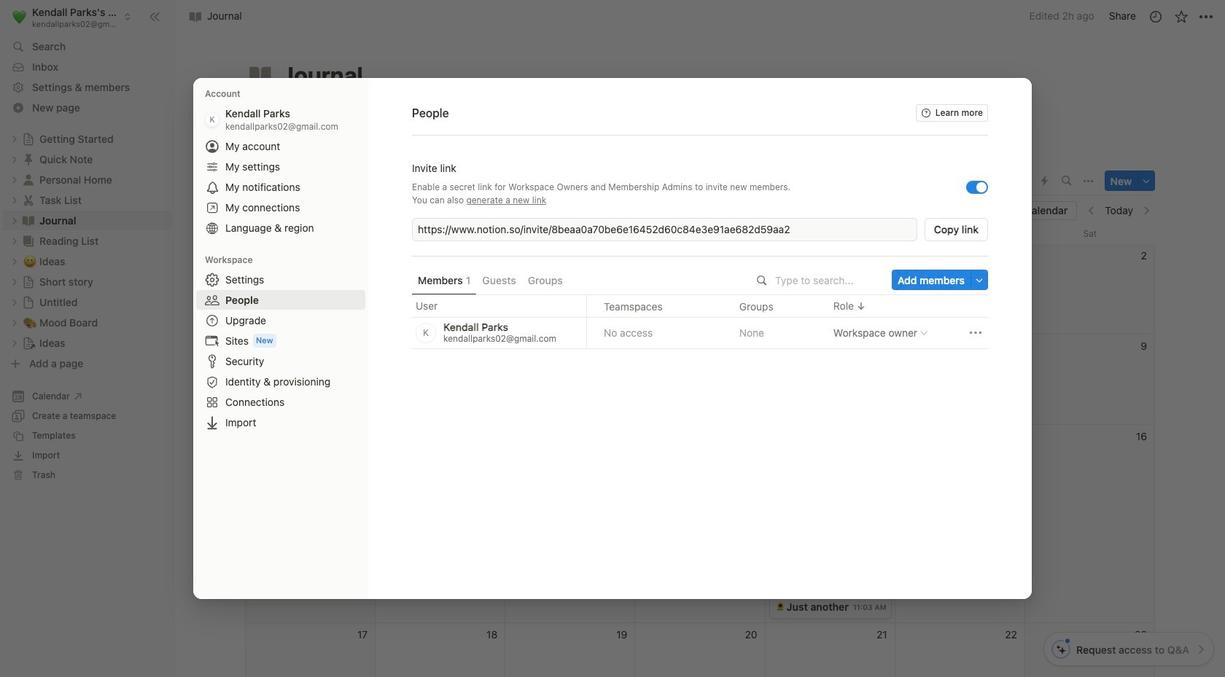 Task type: describe. For each thing, give the bounding box(es) containing it.
close sidebar image
[[149, 11, 160, 22]]

Type to search... text field
[[775, 274, 882, 287]]

favorite image
[[1174, 9, 1188, 24]]

🌻 image
[[776, 601, 785, 613]]

type to search... image
[[757, 276, 767, 286]]

create and view automations image
[[1042, 176, 1048, 186]]

💚 image
[[13, 8, 26, 26]]



Task type: locate. For each thing, give the bounding box(es) containing it.
previous month image
[[1087, 206, 1097, 216]]

next month image
[[1141, 206, 1152, 216]]

change page icon image
[[247, 62, 274, 88]]

None text field
[[418, 222, 915, 237]]

tab list
[[245, 167, 971, 196]]

updates image
[[1148, 9, 1163, 24]]



Task type: vqa. For each thing, say whether or not it's contained in the screenshot.
Previous Month icon
yes



